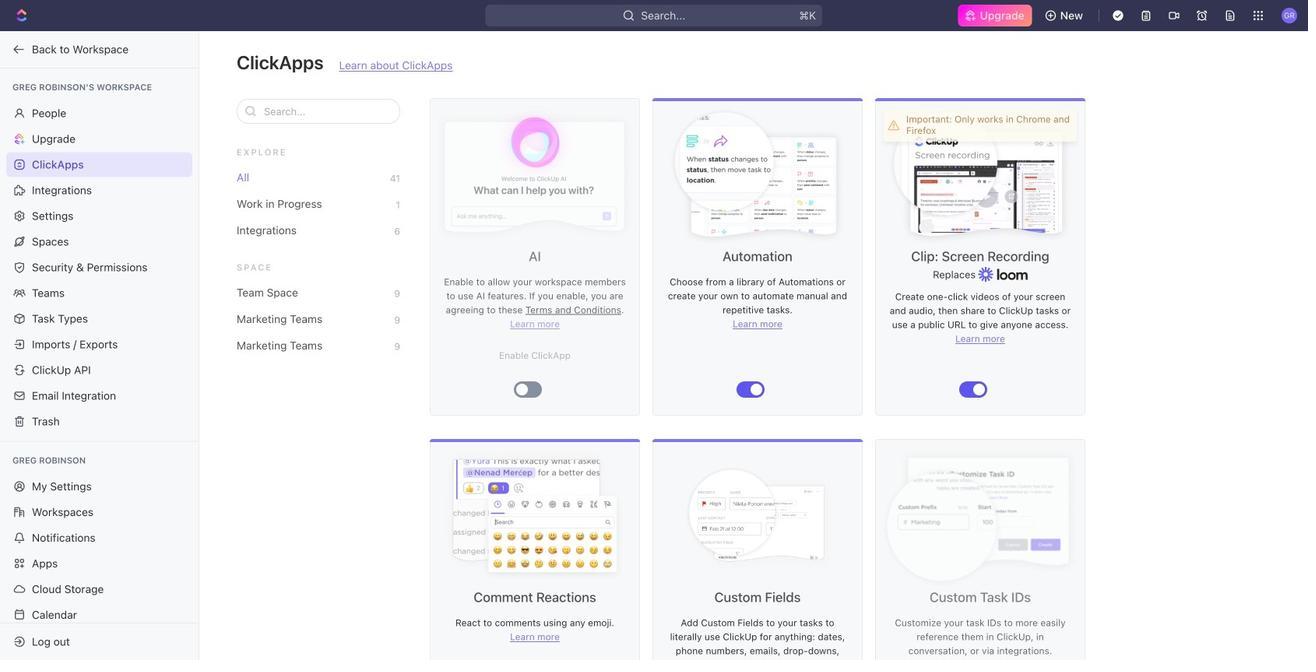 Task type: vqa. For each thing, say whether or not it's contained in the screenshot.
SEARCH... text box
yes



Task type: describe. For each thing, give the bounding box(es) containing it.
Search... text field
[[264, 100, 392, 123]]



